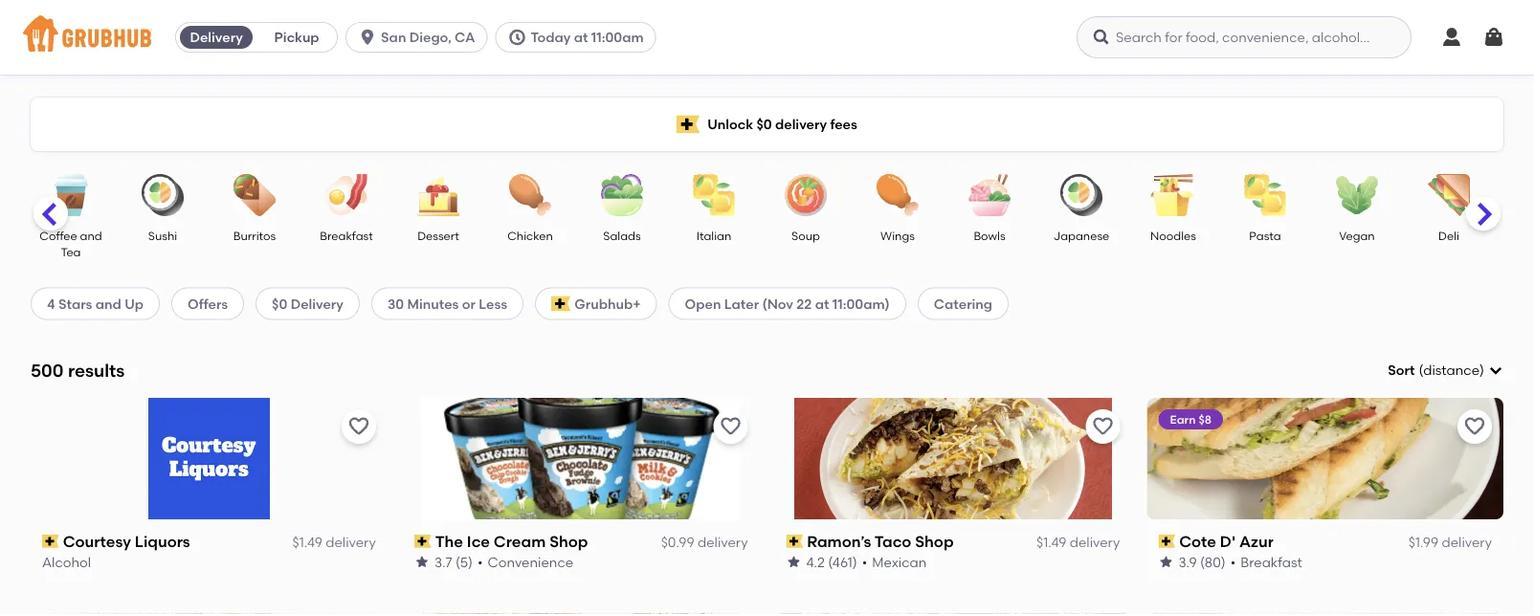 Task type: vqa. For each thing, say whether or not it's contained in the screenshot.
Sort by:
no



Task type: locate. For each thing, give the bounding box(es) containing it.
$0
[[757, 116, 772, 132], [272, 296, 287, 312]]

(461)
[[828, 554, 857, 570]]

at inside button
[[574, 29, 588, 45]]

• for taco
[[862, 554, 867, 570]]

and
[[80, 229, 102, 243], [96, 296, 121, 312]]

at right 22
[[815, 296, 829, 312]]

0 horizontal spatial at
[[574, 29, 588, 45]]

today
[[531, 29, 571, 45]]

1 save this restaurant image from the left
[[719, 415, 742, 438]]

2 star icon image from the left
[[786, 555, 802, 570]]

1 • from the left
[[477, 554, 483, 570]]

(
[[1419, 362, 1423, 379]]

1 $1.49 delivery from the left
[[292, 535, 376, 551]]

2 $1.49 from the left
[[1037, 535, 1067, 551]]

delivery for cote d' azur
[[1442, 535, 1492, 551]]

none field containing sort
[[1388, 361, 1504, 380]]

$0 right offers
[[272, 296, 287, 312]]

2 save this restaurant button from the left
[[714, 409, 748, 444]]

• right (5)
[[477, 554, 483, 570]]

courtesy liquors logo image
[[148, 398, 270, 520]]

1 horizontal spatial subscription pass image
[[414, 535, 431, 549]]

grubhub plus flag logo image left unlock
[[677, 115, 700, 134]]

main navigation navigation
[[0, 0, 1534, 75]]

delivery for the ice cream shop
[[698, 535, 748, 551]]

0 vertical spatial and
[[80, 229, 102, 243]]

1 vertical spatial at
[[815, 296, 829, 312]]

open
[[685, 296, 721, 312]]

0 horizontal spatial save this restaurant image
[[347, 415, 370, 438]]

0 horizontal spatial subscription pass image
[[42, 535, 59, 549]]

1 horizontal spatial at
[[815, 296, 829, 312]]

delivery left 30
[[291, 296, 344, 312]]

3.7
[[434, 554, 452, 570]]

subscription pass image
[[42, 535, 59, 549], [414, 535, 431, 549], [786, 535, 803, 549]]

1 save this restaurant button from the left
[[341, 409, 376, 444]]

delivery left pickup
[[190, 29, 243, 45]]

2 save this restaurant image from the left
[[1463, 415, 1486, 438]]

unlock $0 delivery fees
[[707, 116, 857, 132]]

1 horizontal spatial $1.49 delivery
[[1037, 535, 1120, 551]]

save this restaurant image
[[347, 415, 370, 438], [1091, 415, 1114, 438]]

3 save this restaurant button from the left
[[1086, 409, 1120, 444]]

save this restaurant image
[[719, 415, 742, 438], [1463, 415, 1486, 438]]

•
[[477, 554, 483, 570], [862, 554, 867, 570], [1230, 554, 1236, 570]]

sort ( distance )
[[1388, 362, 1484, 379]]

subscription pass image left the
[[414, 535, 431, 549]]

at right today
[[574, 29, 588, 45]]

japanese
[[1054, 229, 1110, 243]]

grubhub plus flag logo image
[[677, 115, 700, 134], [551, 296, 571, 311]]

subscription pass image left ramon's
[[786, 535, 803, 549]]

2 subscription pass image from the left
[[414, 535, 431, 549]]

mexican
[[872, 554, 927, 570]]

offers
[[188, 296, 228, 312]]

shop up 'convenience'
[[549, 532, 588, 551]]

ca
[[455, 29, 475, 45]]

courtesy liquors
[[63, 532, 190, 551]]

and left up
[[96, 296, 121, 312]]

1 vertical spatial and
[[96, 296, 121, 312]]

results
[[68, 360, 125, 381]]

save this restaurant image for 1st save this restaurant button from the right
[[1463, 415, 1486, 438]]

1 vertical spatial grubhub plus flag logo image
[[551, 296, 571, 311]]

noodles
[[1151, 229, 1196, 243]]

1 horizontal spatial $0
[[757, 116, 772, 132]]

and up tea in the top left of the page
[[80, 229, 102, 243]]

1 horizontal spatial grubhub plus flag logo image
[[677, 115, 700, 134]]

• right (80)
[[1230, 554, 1236, 570]]

shop
[[549, 532, 588, 551], [915, 532, 954, 551]]

grubhub+
[[575, 296, 641, 312]]

today at 11:00am
[[531, 29, 644, 45]]

cote
[[1179, 532, 1216, 551]]

ramon's
[[807, 532, 871, 551]]

$1.49 delivery for courtesy liquors
[[292, 535, 376, 551]]

0 horizontal spatial breakfast
[[320, 229, 373, 243]]

0 horizontal spatial shop
[[549, 532, 588, 551]]

delivery
[[775, 116, 827, 132], [326, 535, 376, 551], [698, 535, 748, 551], [1070, 535, 1120, 551], [1442, 535, 1492, 551]]

subscription pass image up alcohol
[[42, 535, 59, 549]]

earn $8
[[1170, 412, 1211, 426]]

0 horizontal spatial save this restaurant image
[[719, 415, 742, 438]]

2 $1.49 delivery from the left
[[1037, 535, 1120, 551]]

None field
[[1388, 361, 1504, 380]]

ice
[[467, 532, 490, 551]]

1 $1.49 from the left
[[292, 535, 322, 551]]

0 vertical spatial $0
[[757, 116, 772, 132]]

convenience
[[487, 554, 573, 570]]

delivery
[[190, 29, 243, 45], [291, 296, 344, 312]]

later
[[724, 296, 759, 312]]

san diego, ca
[[381, 29, 475, 45]]

2 horizontal spatial subscription pass image
[[786, 535, 803, 549]]

dessert image
[[405, 174, 472, 216]]

0 vertical spatial breakfast
[[320, 229, 373, 243]]

0 vertical spatial at
[[574, 29, 588, 45]]

0 horizontal spatial $1.49
[[292, 535, 322, 551]]

1 save this restaurant image from the left
[[347, 415, 370, 438]]

0 vertical spatial grubhub plus flag logo image
[[677, 115, 700, 134]]

star icon image
[[414, 555, 430, 570], [786, 555, 802, 570], [1158, 555, 1174, 570]]

svg image
[[1440, 26, 1463, 49], [358, 28, 377, 47], [508, 28, 527, 47], [1092, 28, 1111, 47]]

0 horizontal spatial delivery
[[190, 29, 243, 45]]

italian
[[696, 229, 732, 243]]

azur
[[1239, 532, 1274, 551]]

tea
[[61, 245, 81, 259]]

breakfast
[[320, 229, 373, 243], [1240, 554, 1302, 570]]

coffee and tea
[[40, 229, 102, 259]]

1 star icon image from the left
[[414, 555, 430, 570]]

$1.99
[[1409, 535, 1439, 551]]

wings image
[[864, 174, 931, 216]]

30 minutes or less
[[388, 296, 507, 312]]

4 save this restaurant button from the left
[[1458, 409, 1492, 444]]

sort
[[1388, 362, 1415, 379]]

0 horizontal spatial grubhub plus flag logo image
[[551, 296, 571, 311]]

3 subscription pass image from the left
[[786, 535, 803, 549]]

$0.99 delivery
[[661, 535, 748, 551]]

3 • from the left
[[1230, 554, 1236, 570]]

svg image
[[1483, 26, 1506, 49], [1488, 363, 1504, 378]]

breakfast down breakfast image
[[320, 229, 373, 243]]

2 save this restaurant image from the left
[[1091, 415, 1114, 438]]

save this restaurant button
[[341, 409, 376, 444], [714, 409, 748, 444], [1086, 409, 1120, 444], [1458, 409, 1492, 444]]

deli image
[[1416, 174, 1483, 216]]

1 vertical spatial delivery
[[291, 296, 344, 312]]

0 vertical spatial delivery
[[190, 29, 243, 45]]

11:00am
[[591, 29, 644, 45]]

1 vertical spatial $0
[[272, 296, 287, 312]]

coffee
[[40, 229, 77, 243]]

star icon image down subscription pass icon
[[1158, 555, 1174, 570]]

taco
[[875, 532, 912, 551]]

the
[[435, 532, 463, 551]]

star icon image for cote d' azur
[[1158, 555, 1174, 570]]

1 horizontal spatial star icon image
[[786, 555, 802, 570]]

4.2 (461)
[[806, 554, 857, 570]]

2 horizontal spatial star icon image
[[1158, 555, 1174, 570]]

star icon image left 3.7
[[414, 555, 430, 570]]

soup image
[[772, 174, 839, 216]]

• mexican
[[862, 554, 927, 570]]

0 horizontal spatial •
[[477, 554, 483, 570]]

italian image
[[681, 174, 748, 216]]

$0.99
[[661, 535, 694, 551]]

star icon image left 4.2
[[786, 555, 802, 570]]

the ice cream shop logo image
[[422, 398, 740, 520]]

(80)
[[1200, 554, 1226, 570]]

1 horizontal spatial save this restaurant image
[[1091, 415, 1114, 438]]

1 horizontal spatial save this restaurant image
[[1463, 415, 1486, 438]]

grubhub plus flag logo image left the grubhub+
[[551, 296, 571, 311]]

0 vertical spatial svg image
[[1483, 26, 1506, 49]]

1 horizontal spatial $1.49
[[1037, 535, 1067, 551]]

• right (461)
[[862, 554, 867, 570]]

2 • from the left
[[862, 554, 867, 570]]

liquors
[[135, 532, 190, 551]]

at
[[574, 29, 588, 45], [815, 296, 829, 312]]

0 horizontal spatial $1.49 delivery
[[292, 535, 376, 551]]

pasta image
[[1232, 174, 1299, 216]]

shop up mexican
[[915, 532, 954, 551]]

breakfast down azur
[[1240, 554, 1302, 570]]

4 stars and up
[[47, 296, 144, 312]]

$1.99 delivery
[[1409, 535, 1492, 551]]

1 horizontal spatial shop
[[915, 532, 954, 551]]

(nov
[[762, 296, 793, 312]]

deli
[[1439, 229, 1460, 243]]

3 star icon image from the left
[[1158, 555, 1174, 570]]

save this restaurant button for courtesy liquors
[[341, 409, 376, 444]]

1 vertical spatial breakfast
[[1240, 554, 1302, 570]]

1 horizontal spatial •
[[862, 554, 867, 570]]

salads image
[[589, 174, 656, 216]]

1 horizontal spatial breakfast
[[1240, 554, 1302, 570]]

$0 right unlock
[[757, 116, 772, 132]]

1 subscription pass image from the left
[[42, 535, 59, 549]]

2 horizontal spatial •
[[1230, 554, 1236, 570]]

0 horizontal spatial star icon image
[[414, 555, 430, 570]]

delivery button
[[176, 22, 257, 53]]

svg image inside san diego, ca button
[[358, 28, 377, 47]]

today at 11:00am button
[[495, 22, 664, 53]]

pickup button
[[257, 22, 337, 53]]



Task type: describe. For each thing, give the bounding box(es) containing it.
cote d' azur
[[1179, 532, 1274, 551]]

burritos image
[[221, 174, 288, 216]]

up
[[125, 296, 144, 312]]

11:00am)
[[832, 296, 890, 312]]

subscription pass image for the ice cream shop
[[414, 535, 431, 549]]

save this restaurant button for the ice cream shop
[[714, 409, 748, 444]]

diego,
[[409, 29, 452, 45]]

• for d'
[[1230, 554, 1236, 570]]

coffee and tea image
[[37, 174, 104, 216]]

save this restaurant button for ramon's taco shop
[[1086, 409, 1120, 444]]

burritos
[[233, 229, 276, 243]]

noodles image
[[1140, 174, 1207, 216]]

salads
[[603, 229, 641, 243]]

svg image inside main navigation navigation
[[1483, 26, 1506, 49]]

chicken
[[507, 229, 553, 243]]

svg image inside today at 11:00am button
[[508, 28, 527, 47]]

minutes
[[407, 296, 459, 312]]

3.9 (80)
[[1178, 554, 1226, 570]]

fees
[[830, 116, 857, 132]]

$1.49 for ramon's taco shop
[[1037, 535, 1067, 551]]

grubhub plus flag logo image for grubhub+
[[551, 296, 571, 311]]

delivery for courtesy liquors
[[326, 535, 376, 551]]

500
[[31, 360, 64, 381]]

1 horizontal spatial delivery
[[291, 296, 344, 312]]

2 shop from the left
[[915, 532, 954, 551]]

earn
[[1170, 412, 1196, 426]]

san diego, ca button
[[346, 22, 495, 53]]

vegan image
[[1324, 174, 1391, 216]]

save this restaurant image for ramon's taco shop
[[1091, 415, 1114, 438]]

1 shop from the left
[[549, 532, 588, 551]]

cote d' azur logo image
[[1147, 398, 1504, 520]]

and inside coffee and tea
[[80, 229, 102, 243]]

dessert
[[418, 229, 459, 243]]

save this restaurant image for save this restaurant button for the ice cream shop
[[719, 415, 742, 438]]

sushi image
[[129, 174, 196, 216]]

30
[[388, 296, 404, 312]]

• for ice
[[477, 554, 483, 570]]

$0 delivery
[[272, 296, 344, 312]]

pasta
[[1249, 229, 1281, 243]]

san
[[381, 29, 406, 45]]

$8
[[1198, 412, 1211, 426]]

distance
[[1423, 362, 1480, 379]]

Search for food, convenience, alcohol... search field
[[1077, 16, 1412, 58]]

subscription pass image for courtesy liquors
[[42, 535, 59, 549]]

stars
[[58, 296, 92, 312]]

(5)
[[455, 554, 473, 570]]

22
[[797, 296, 812, 312]]

)
[[1480, 362, 1484, 379]]

courtesy
[[63, 532, 131, 551]]

subscription pass image
[[1158, 535, 1175, 549]]

4
[[47, 296, 55, 312]]

breakfast image
[[313, 174, 380, 216]]

3.7 (5)
[[434, 554, 473, 570]]

less
[[479, 296, 507, 312]]

$1.49 for courtesy liquors
[[292, 535, 322, 551]]

pickup
[[274, 29, 319, 45]]

chicken image
[[497, 174, 564, 216]]

japanese image
[[1048, 174, 1115, 216]]

$1.49 delivery for ramon's taco shop
[[1037, 535, 1120, 551]]

the ice cream shop
[[435, 532, 588, 551]]

d'
[[1220, 532, 1236, 551]]

4.2
[[806, 554, 825, 570]]

0 horizontal spatial $0
[[272, 296, 287, 312]]

ramon's taco shop
[[807, 532, 954, 551]]

subscription pass image for ramon's taco shop
[[786, 535, 803, 549]]

grubhub plus flag logo image for unlock $0 delivery fees
[[677, 115, 700, 134]]

• convenience
[[477, 554, 573, 570]]

delivery inside button
[[190, 29, 243, 45]]

or
[[462, 296, 476, 312]]

500 results
[[31, 360, 125, 381]]

wings
[[881, 229, 915, 243]]

unlock
[[707, 116, 753, 132]]

cream
[[493, 532, 546, 551]]

3.9
[[1178, 554, 1197, 570]]

delivery for ramon's taco shop
[[1070, 535, 1120, 551]]

catering
[[934, 296, 993, 312]]

1 vertical spatial svg image
[[1488, 363, 1504, 378]]

star icon image for the ice cream shop
[[414, 555, 430, 570]]

alcohol
[[42, 554, 91, 570]]

open later (nov 22 at 11:00am)
[[685, 296, 890, 312]]

bowls
[[974, 229, 1006, 243]]

vegan
[[1339, 229, 1375, 243]]

sushi
[[148, 229, 177, 243]]

star icon image for ramon's taco shop
[[786, 555, 802, 570]]

• breakfast
[[1230, 554, 1302, 570]]

ramon's taco shop logo image
[[794, 398, 1112, 520]]

soup
[[792, 229, 820, 243]]

save this restaurant image for courtesy liquors
[[347, 415, 370, 438]]

bowls image
[[956, 174, 1023, 216]]



